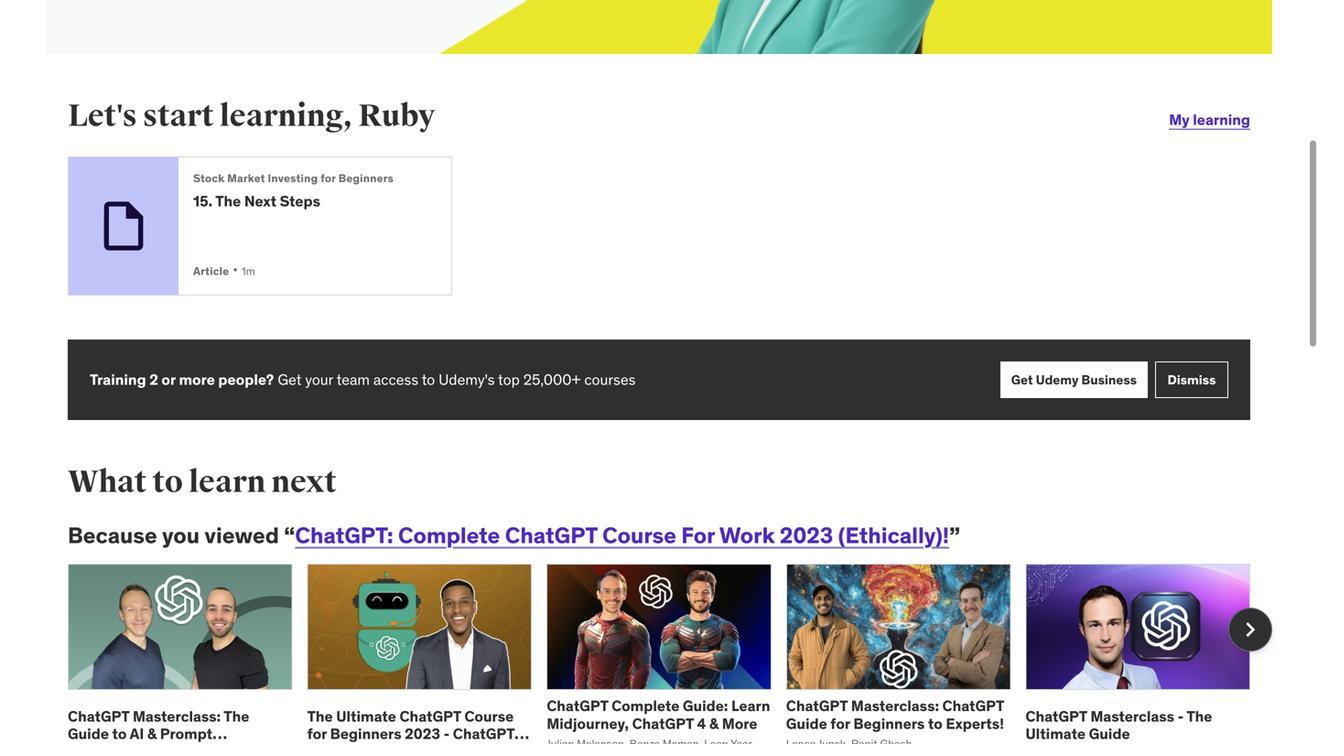 Task type: vqa. For each thing, say whether or not it's contained in the screenshot.
leftmost Get
yes



Task type: locate. For each thing, give the bounding box(es) containing it.
team
[[337, 370, 370, 389]]

1 vertical spatial course
[[465, 707, 514, 726]]

your
[[305, 370, 333, 389]]

chatgpt masterclass: chatgpt guide for beginners to experts! link
[[787, 697, 1005, 733]]

for inside stock market investing for beginners 15. the next steps
[[321, 171, 336, 186]]

0 horizontal spatial course
[[465, 707, 514, 726]]

ultimate inside the ultimate chatgpt course for beginners 2023 - chatgpt a-z
[[336, 707, 396, 726]]

the
[[215, 192, 241, 211], [224, 707, 249, 726], [307, 707, 333, 726], [1187, 707, 1213, 726]]

& inside chatgpt complete guide: learn midjourney, chatgpt 4 & more
[[710, 715, 719, 733]]

people?
[[218, 370, 274, 389]]

beginners left experts!
[[854, 715, 925, 733]]

or
[[162, 370, 176, 389]]

because you viewed " chatgpt: complete chatgpt course for work 2023 (ethically)! "
[[68, 522, 961, 550]]

to right access
[[422, 370, 435, 389]]

experts!
[[946, 715, 1005, 733]]

investing
[[268, 171, 318, 186]]

2 horizontal spatial guide
[[1090, 725, 1131, 744]]

ultimate
[[336, 707, 396, 726], [1026, 725, 1086, 744]]

0 vertical spatial complete
[[398, 522, 500, 550]]

&
[[710, 715, 719, 733], [147, 725, 157, 744]]

complete inside chatgpt complete guide: learn midjourney, chatgpt 4 & more
[[612, 697, 680, 716]]

1 horizontal spatial ultimate
[[1026, 725, 1086, 744]]

beginners right "a-" on the left bottom of the page
[[330, 725, 402, 744]]

the right prompt
[[224, 707, 249, 726]]

get
[[278, 370, 302, 389], [1012, 372, 1034, 388]]

top
[[498, 370, 520, 389]]

guide inside chatgpt masterclass: the guide to ai & prompt engineering
[[68, 725, 109, 744]]

get left udemy
[[1012, 372, 1034, 388]]

1m
[[242, 264, 255, 278]]

to
[[422, 370, 435, 389], [152, 464, 183, 502], [929, 715, 943, 733], [112, 725, 127, 744]]

2023
[[780, 522, 834, 550], [405, 725, 441, 744]]

for for the ultimate chatgpt course for beginners 2023 - chatgpt a-z
[[307, 725, 327, 744]]

& right 4
[[710, 715, 719, 733]]

0 horizontal spatial masterclass:
[[133, 707, 221, 726]]

the right 15.
[[215, 192, 241, 211]]

you
[[162, 522, 200, 550]]

- inside the ultimate chatgpt course for beginners 2023 - chatgpt a-z
[[444, 725, 450, 744]]

chatgpt
[[505, 522, 598, 550], [547, 697, 609, 716], [787, 697, 848, 716], [943, 697, 1005, 716], [68, 707, 129, 726], [400, 707, 461, 726], [1026, 707, 1088, 726], [632, 715, 694, 733], [453, 725, 515, 744]]

what to learn next
[[68, 464, 337, 502]]

chatgpt masterclass - the ultimate guide
[[1026, 707, 1213, 744]]

masterclass: for to
[[852, 697, 940, 716]]

chatgpt inside chatgpt masterclass: the guide to ai & prompt engineering
[[68, 707, 129, 726]]

1 vertical spatial 2023
[[405, 725, 441, 744]]

guide inside chatgpt masterclass: chatgpt guide for beginners to experts!
[[787, 715, 828, 733]]

1 horizontal spatial &
[[710, 715, 719, 733]]

learning
[[1194, 110, 1251, 129]]

business
[[1082, 372, 1138, 388]]

0 horizontal spatial guide
[[68, 725, 109, 744]]

the right masterclass
[[1187, 707, 1213, 726]]

for
[[321, 171, 336, 186], [831, 715, 851, 733], [307, 725, 327, 744]]

get udemy business link
[[1001, 362, 1149, 399]]

beginners inside chatgpt masterclass: chatgpt guide for beginners to experts!
[[854, 715, 925, 733]]

my learning link
[[1170, 98, 1251, 142]]

15. the next steps link
[[193, 192, 422, 211]]

4
[[697, 715, 706, 733]]

beginners for chatgpt masterclass: chatgpt guide for beginners to experts!
[[854, 715, 925, 733]]

beginners inside the ultimate chatgpt course for beginners 2023 - chatgpt a-z
[[330, 725, 402, 744]]

chatgpt:
[[295, 522, 394, 550]]

- inside chatgpt masterclass - the ultimate guide
[[1178, 707, 1184, 726]]

chatgpt masterclass: the guide to ai & prompt engineering
[[68, 707, 249, 745]]

0 horizontal spatial &
[[147, 725, 157, 744]]

for
[[682, 522, 715, 550]]

get udemy business
[[1012, 372, 1138, 388]]

get left your
[[278, 370, 302, 389]]

engineering
[[68, 743, 153, 745]]

masterclass: up engineering
[[133, 707, 221, 726]]

the up "a-" on the left bottom of the page
[[307, 707, 333, 726]]

chatgpt masterclass - the ultimate guide link
[[1026, 707, 1213, 744]]

chatgpt: complete chatgpt course for work 2023 (ethically)! link
[[295, 522, 950, 550]]

masterclass: left experts!
[[852, 697, 940, 716]]

course
[[603, 522, 677, 550], [465, 707, 514, 726]]

0 vertical spatial 2023
[[780, 522, 834, 550]]

z
[[323, 743, 332, 745]]

& right ai
[[147, 725, 157, 744]]

midjourney,
[[547, 715, 629, 733]]

training 2 or more people? get your team access to udemy's top 25,000+ courses
[[90, 370, 636, 389]]

for inside the ultimate chatgpt course for beginners 2023 - chatgpt a-z
[[307, 725, 327, 744]]

1 vertical spatial complete
[[612, 697, 680, 716]]

beginners
[[339, 171, 394, 186], [854, 715, 925, 733], [330, 725, 402, 744]]

0 horizontal spatial 2023
[[405, 725, 441, 744]]

steps
[[280, 192, 321, 211]]

more
[[179, 370, 215, 389]]

0 vertical spatial course
[[603, 522, 677, 550]]

0 horizontal spatial -
[[444, 725, 450, 744]]

prompt
[[160, 725, 213, 744]]

masterclass: inside chatgpt masterclass: the guide to ai & prompt engineering
[[133, 707, 221, 726]]

1 horizontal spatial guide
[[787, 715, 828, 733]]

-
[[1178, 707, 1184, 726], [444, 725, 450, 744]]

complete
[[398, 522, 500, 550], [612, 697, 680, 716]]

to left ai
[[112, 725, 127, 744]]

0 horizontal spatial ultimate
[[336, 707, 396, 726]]

a-
[[307, 743, 323, 745]]

masterclass
[[1091, 707, 1175, 726]]

guide
[[787, 715, 828, 733], [68, 725, 109, 744], [1090, 725, 1131, 744]]

1 horizontal spatial -
[[1178, 707, 1184, 726]]

for inside chatgpt masterclass: chatgpt guide for beginners to experts!
[[831, 715, 851, 733]]

2
[[149, 370, 158, 389]]

stock market investing for beginners 15. the next steps
[[193, 171, 394, 211]]

masterclass: inside chatgpt masterclass: chatgpt guide for beginners to experts!
[[852, 697, 940, 716]]

to left experts!
[[929, 715, 943, 733]]

1 horizontal spatial complete
[[612, 697, 680, 716]]

access
[[374, 370, 419, 389]]

to inside chatgpt masterclass: the guide to ai & prompt engineering
[[112, 725, 127, 744]]

masterclass:
[[852, 697, 940, 716], [133, 707, 221, 726]]

1 horizontal spatial masterclass:
[[852, 697, 940, 716]]

my
[[1170, 110, 1190, 129]]

beginners up 15. the next steps link
[[339, 171, 394, 186]]

udemy's
[[439, 370, 495, 389]]

learn
[[189, 464, 266, 502]]

the inside stock market investing for beginners 15. the next steps
[[215, 192, 241, 211]]

work
[[720, 522, 775, 550]]



Task type: describe. For each thing, give the bounding box(es) containing it.
next image
[[1236, 616, 1266, 645]]

the inside the ultimate chatgpt course for beginners 2023 - chatgpt a-z
[[307, 707, 333, 726]]

the inside chatgpt masterclass: the guide to ai & prompt engineering
[[224, 707, 249, 726]]

the inside chatgpt masterclass - the ultimate guide
[[1187, 707, 1213, 726]]

15.
[[193, 192, 213, 211]]

1 horizontal spatial course
[[603, 522, 677, 550]]

the ultimate chatgpt course for beginners 2023 - chatgpt a-z
[[307, 707, 515, 745]]

2023 inside the ultimate chatgpt course for beginners 2023 - chatgpt a-z
[[405, 725, 441, 744]]

guide:
[[683, 697, 728, 716]]

learning,
[[220, 97, 353, 135]]

training
[[90, 370, 146, 389]]

1 horizontal spatial get
[[1012, 372, 1034, 388]]

"
[[950, 522, 961, 550]]

courses
[[585, 370, 636, 389]]

chatgpt complete guide: learn midjourney, chatgpt 4 & more
[[547, 697, 771, 733]]

guide for chatgpt masterclass: the guide to ai & prompt engineering
[[68, 725, 109, 744]]

chatgpt masterclass: chatgpt guide for beginners to experts!
[[787, 697, 1005, 733]]

ai
[[130, 725, 144, 744]]

more
[[722, 715, 758, 733]]

chatgpt complete guide: learn midjourney, chatgpt 4 & more link
[[547, 697, 771, 733]]

beginners inside stock market investing for beginners 15. the next steps
[[339, 171, 394, 186]]

market
[[227, 171, 265, 186]]

course inside the ultimate chatgpt course for beginners 2023 - chatgpt a-z
[[465, 707, 514, 726]]

let's
[[68, 97, 137, 135]]

next
[[244, 192, 277, 211]]

chatgpt inside chatgpt masterclass - the ultimate guide
[[1026, 707, 1088, 726]]

25,000+
[[524, 370, 581, 389]]

my learning
[[1170, 110, 1251, 129]]

the ultimate chatgpt course for beginners 2023 - chatgpt a-z link
[[307, 707, 530, 745]]

carousel element
[[68, 564, 1273, 745]]

ultimate inside chatgpt masterclass - the ultimate guide
[[1026, 725, 1086, 744]]

"
[[284, 522, 295, 550]]

dismiss button
[[1156, 362, 1229, 399]]

next
[[271, 464, 337, 502]]

article • 1m
[[193, 260, 255, 279]]

dismiss
[[1168, 372, 1217, 388]]

let's start learning, ruby
[[68, 97, 436, 135]]

udemy
[[1036, 372, 1079, 388]]

what
[[68, 464, 147, 502]]

viewed
[[205, 522, 279, 550]]

to inside chatgpt masterclass: chatgpt guide for beginners to experts!
[[929, 715, 943, 733]]

ruby
[[358, 97, 436, 135]]

start
[[143, 97, 214, 135]]

beginners for the ultimate chatgpt course for beginners 2023 - chatgpt a-z
[[330, 725, 402, 744]]

0 horizontal spatial complete
[[398, 522, 500, 550]]

1 horizontal spatial 2023
[[780, 522, 834, 550]]

for for chatgpt masterclass: chatgpt guide for beginners to experts!
[[831, 715, 851, 733]]

stock
[[193, 171, 225, 186]]

masterclass: for &
[[133, 707, 221, 726]]

learn
[[732, 697, 771, 716]]

because
[[68, 522, 157, 550]]

(ethically)!
[[839, 522, 950, 550]]

chatgpt masterclass: the guide to ai & prompt engineering link
[[68, 707, 249, 745]]

& inside chatgpt masterclass: the guide to ai & prompt engineering
[[147, 725, 157, 744]]

article
[[193, 264, 229, 278]]

•
[[233, 260, 238, 279]]

0 horizontal spatial get
[[278, 370, 302, 389]]

guide inside chatgpt masterclass - the ultimate guide
[[1090, 725, 1131, 744]]

guide for chatgpt masterclass: chatgpt guide for beginners to experts!
[[787, 715, 828, 733]]

to up you at the left bottom
[[152, 464, 183, 502]]



